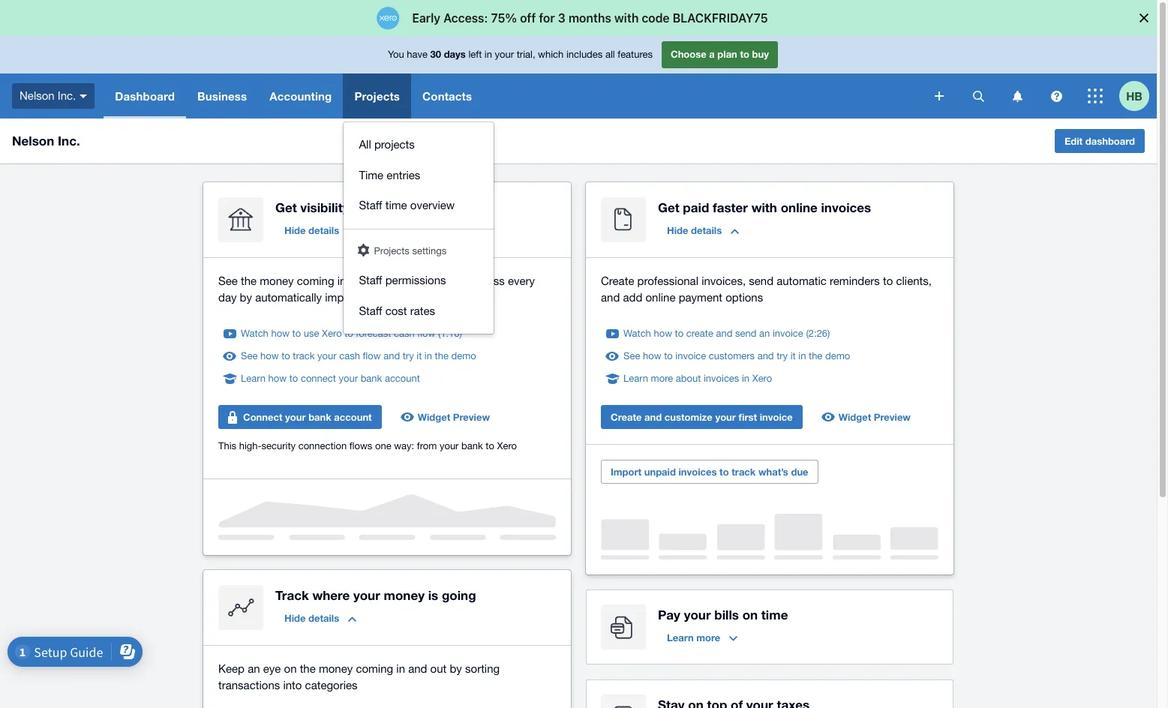 Task type: describe. For each thing, give the bounding box(es) containing it.
how for use
[[271, 328, 290, 339]]

track money icon image
[[218, 585, 263, 630]]

sorting
[[465, 662, 500, 675]]

see for get visibility over your cash flow
[[241, 350, 258, 362]]

0 vertical spatial invoice
[[773, 328, 803, 339]]

details for paid
[[691, 224, 722, 236]]

widget for invoices
[[838, 411, 871, 423]]

out inside keep an eye on the money coming in and out by sorting transactions into categories
[[430, 662, 447, 675]]

see how to track your cash flow and try it in the demo
[[241, 350, 476, 362]]

2 try from the left
[[777, 350, 788, 362]]

bank right from
[[461, 440, 483, 452]]

learn inside button
[[667, 632, 694, 644]]

header image
[[358, 243, 369, 256]]

you
[[388, 49, 404, 60]]

import unpaid invoices to track what's due
[[611, 466, 808, 478]]

automatic
[[777, 275, 827, 287]]

send inside create professional invoices, send automatic reminders to clients, and add online payment options
[[749, 275, 773, 287]]

1 horizontal spatial online
[[781, 200, 818, 215]]

preview for get visibility over your cash flow
[[453, 411, 490, 423]]

pay
[[658, 607, 680, 623]]

watch how to create and send an invoice (2:26) link
[[623, 326, 830, 341]]

every
[[508, 275, 535, 287]]

cost
[[385, 304, 407, 317]]

how for connect
[[268, 373, 287, 384]]

your inside create and customize your first invoice button
[[715, 411, 736, 423]]

0 vertical spatial invoices
[[821, 200, 871, 215]]

(1:10)
[[438, 328, 462, 339]]

hide for where
[[284, 612, 306, 624]]

time
[[359, 168, 383, 181]]

is
[[428, 587, 438, 603]]

accounting
[[269, 89, 332, 103]]

how for track
[[260, 350, 279, 362]]

forecast
[[356, 328, 391, 339]]

time inside staff time overview link
[[385, 199, 407, 212]]

1 vertical spatial flow
[[417, 328, 435, 339]]

business button
[[186, 74, 258, 119]]

the inside keep an eye on the money coming in and out by sorting transactions into categories
[[300, 662, 316, 675]]

widget preview for flow
[[418, 411, 490, 423]]

and up 'customers'
[[716, 328, 733, 339]]

to up learn more about invoices in xero
[[664, 350, 673, 362]]

choose
[[671, 48, 706, 60]]

one
[[375, 440, 391, 452]]

hide details for visibility
[[284, 224, 339, 236]]

1 vertical spatial invoice
[[675, 350, 706, 362]]

invoices preview bar graph image
[[601, 514, 939, 560]]

1 vertical spatial invoices
[[704, 373, 739, 384]]

due
[[791, 466, 808, 478]]

and down forecast
[[383, 350, 400, 362]]

track
[[275, 587, 309, 603]]

what's
[[758, 466, 788, 478]]

1 horizontal spatial going
[[442, 587, 476, 603]]

business
[[197, 89, 247, 103]]

includes
[[566, 49, 603, 60]]

all
[[359, 138, 371, 151]]

2 it from the left
[[791, 350, 796, 362]]

learn how to connect your bank account link
[[241, 371, 420, 386]]

to up learn how to connect your bank account
[[281, 350, 290, 362]]

connect
[[301, 373, 336, 384]]

coming inside keep an eye on the money coming in and out by sorting transactions into categories
[[356, 662, 393, 675]]

widget for flow
[[418, 411, 450, 423]]

0 horizontal spatial svg image
[[1051, 90, 1062, 102]]

hide details for paid
[[667, 224, 722, 236]]

staff time overview link
[[344, 191, 494, 221]]

categories
[[305, 679, 358, 692]]

automatically
[[255, 291, 322, 304]]

demo inside see how to invoice customers and try it in the demo link
[[825, 350, 850, 362]]

to right from
[[486, 440, 494, 452]]

time entries
[[359, 168, 420, 181]]

get for get paid faster with online invoices
[[658, 200, 679, 215]]

to up see how to track your cash flow and try it in the demo
[[344, 328, 353, 339]]

hb
[[1126, 89, 1142, 102]]

an inside watch how to create and send an invoice (2:26) link
[[759, 328, 770, 339]]

days
[[444, 48, 466, 60]]

staff cost rates link
[[344, 296, 494, 326]]

learn more
[[667, 632, 720, 644]]

on for the
[[284, 662, 297, 675]]

permissions
[[385, 274, 446, 287]]

create professional invoices, send automatic reminders to clients, and add online payment options
[[601, 275, 932, 304]]

reminders
[[830, 275, 880, 287]]

importing
[[325, 291, 373, 304]]

high-
[[239, 440, 261, 452]]

customize
[[665, 411, 713, 423]]

from
[[417, 440, 437, 452]]

rates
[[410, 304, 435, 317]]

projects settings
[[374, 245, 447, 256]]

options
[[726, 291, 763, 304]]

track where your money is going
[[275, 587, 476, 603]]

nelson inside popup button
[[20, 89, 55, 102]]

faster
[[713, 200, 748, 215]]

time entries link
[[344, 160, 494, 191]]

your up learn more
[[684, 607, 711, 623]]

banking preview line graph image
[[218, 494, 556, 540]]

create and customize your first invoice button
[[601, 405, 802, 429]]

nelson inc. button
[[0, 74, 104, 119]]

get visibility over your cash flow
[[275, 200, 472, 215]]

details for visibility
[[308, 224, 339, 236]]

all projects link
[[344, 130, 494, 160]]

bank down see how to track your cash flow and try it in the demo link
[[361, 373, 382, 384]]

to left buy
[[740, 48, 749, 60]]

flows
[[349, 440, 372, 452]]

learn how to connect your bank account
[[241, 373, 420, 384]]

1 horizontal spatial time
[[761, 607, 788, 623]]

create for create and customize your first invoice
[[611, 411, 642, 423]]

watch how to use xero to forecast cash flow (1:10) link
[[241, 326, 462, 341]]

into
[[283, 679, 302, 692]]

buy
[[752, 48, 769, 60]]

how for create
[[654, 328, 672, 339]]

staff cost rates
[[359, 304, 435, 317]]

way:
[[394, 440, 414, 452]]

money inside see the money coming in and going out of your business every day by automatically importing your bank transactions
[[260, 275, 294, 287]]

left
[[468, 49, 482, 60]]

edit dashboard button
[[1055, 129, 1145, 153]]

over
[[353, 200, 379, 215]]

how for invoice
[[643, 350, 661, 362]]

1 it from the left
[[417, 350, 422, 362]]

by inside keep an eye on the money coming in and out by sorting transactions into categories
[[450, 662, 462, 675]]

edit
[[1064, 135, 1083, 147]]

paid
[[683, 200, 709, 215]]

your up cost
[[376, 291, 398, 304]]

all projects
[[359, 138, 415, 151]]

more for learn more about invoices in xero
[[651, 373, 673, 384]]

bank inside see the money coming in and going out of your business every day by automatically importing your bank transactions
[[401, 291, 426, 304]]

on for time
[[742, 607, 758, 623]]

see the money coming in and going out of your business every day by automatically importing your bank transactions
[[218, 275, 535, 304]]

staff time overview
[[359, 199, 455, 212]]

with
[[751, 200, 777, 215]]

entries
[[387, 168, 420, 181]]

see how to invoice customers and try it in the demo
[[623, 350, 850, 362]]

inc. inside popup button
[[58, 89, 76, 102]]

your right over
[[383, 200, 410, 215]]

hb button
[[1119, 74, 1157, 119]]

learn more button
[[658, 626, 747, 650]]

hide details button for paid
[[658, 218, 748, 242]]

dashboard
[[1085, 135, 1135, 147]]

dashboard link
[[104, 74, 186, 119]]

connect
[[243, 411, 282, 423]]

widget preview for invoices
[[838, 411, 911, 423]]

your inside learn how to connect your bank account link
[[339, 373, 358, 384]]

projects
[[374, 138, 415, 151]]

hide for visibility
[[284, 224, 306, 236]]

1 vertical spatial xero
[[752, 373, 772, 384]]

first
[[739, 411, 757, 423]]

have
[[407, 49, 428, 60]]

accounting button
[[258, 74, 343, 119]]

staff for staff permissions
[[359, 274, 382, 287]]

of
[[422, 275, 432, 287]]



Task type: locate. For each thing, give the bounding box(es) containing it.
in inside see the money coming in and going out of your business every day by automatically importing your bank transactions
[[337, 275, 346, 287]]

0 vertical spatial xero
[[322, 328, 342, 339]]

svg image
[[973, 90, 984, 102], [1012, 90, 1022, 102], [935, 92, 944, 101], [80, 94, 87, 98]]

by
[[240, 291, 252, 304], [450, 662, 462, 675]]

0 horizontal spatial try
[[403, 350, 414, 362]]

0 horizontal spatial watch
[[241, 328, 268, 339]]

see how to track your cash flow and try it in the demo link
[[241, 349, 476, 364]]

going right is
[[442, 587, 476, 603]]

bills
[[714, 607, 739, 623]]

0 vertical spatial money
[[260, 275, 294, 287]]

1 vertical spatial track
[[732, 466, 756, 478]]

and up importing
[[349, 275, 368, 287]]

watch down automatically
[[241, 328, 268, 339]]

0 horizontal spatial more
[[651, 373, 673, 384]]

and left add
[[601, 291, 620, 304]]

demo down (2:26)
[[825, 350, 850, 362]]

staff permissions
[[359, 274, 446, 287]]

watch how to use xero to forecast cash flow (1:10)
[[241, 328, 462, 339]]

this
[[218, 440, 236, 452]]

day
[[218, 291, 237, 304]]

2 demo from the left
[[825, 350, 850, 362]]

by left sorting
[[450, 662, 462, 675]]

and
[[349, 275, 368, 287], [601, 291, 620, 304], [716, 328, 733, 339], [383, 350, 400, 362], [757, 350, 774, 362], [644, 411, 662, 423], [408, 662, 427, 675]]

2 vertical spatial cash
[[339, 350, 360, 362]]

track down use
[[293, 350, 315, 362]]

time right over
[[385, 199, 407, 212]]

transactions down keep
[[218, 679, 280, 692]]

0 horizontal spatial by
[[240, 291, 252, 304]]

0 vertical spatial flow
[[446, 200, 472, 215]]

0 horizontal spatial demo
[[451, 350, 476, 362]]

hide details
[[284, 224, 339, 236], [667, 224, 722, 236], [284, 612, 339, 624]]

you have 30 days left in your trial, which includes all features
[[388, 48, 653, 60]]

learn up connect
[[241, 373, 266, 384]]

this high-security connection flows one way: from your bank to xero
[[218, 440, 517, 452]]

coming up automatically
[[297, 275, 334, 287]]

banner containing hb
[[0, 36, 1157, 334]]

online down professional
[[646, 291, 676, 304]]

invoices,
[[702, 275, 746, 287]]

hide for paid
[[667, 224, 688, 236]]

2 horizontal spatial flow
[[446, 200, 472, 215]]

invoice right first at the bottom right of the page
[[760, 411, 793, 423]]

2 horizontal spatial money
[[384, 587, 425, 603]]

1 vertical spatial time
[[761, 607, 788, 623]]

an inside keep an eye on the money coming in and out by sorting transactions into categories
[[248, 662, 260, 675]]

get paid faster with online invoices
[[658, 200, 871, 215]]

connection
[[298, 440, 347, 452]]

an left the eye
[[248, 662, 260, 675]]

hide details down where
[[284, 612, 339, 624]]

your right where
[[353, 587, 380, 603]]

connect your bank account button
[[218, 405, 382, 429]]

1 vertical spatial online
[[646, 291, 676, 304]]

1 horizontal spatial watch
[[623, 328, 651, 339]]

your right connect
[[285, 411, 306, 423]]

1 horizontal spatial coming
[[356, 662, 393, 675]]

your inside you have 30 days left in your trial, which includes all features
[[495, 49, 514, 60]]

1 vertical spatial send
[[735, 328, 757, 339]]

1 try from the left
[[403, 350, 414, 362]]

2 vertical spatial xero
[[497, 440, 517, 452]]

watch how to create and send an invoice (2:26)
[[623, 328, 830, 339]]

see for get paid faster with online invoices
[[623, 350, 640, 362]]

keep
[[218, 662, 245, 675]]

in inside you have 30 days left in your trial, which includes all features
[[485, 49, 492, 60]]

and inside see the money coming in and going out of your business every day by automatically importing your bank transactions
[[349, 275, 368, 287]]

your up learn how to connect your bank account
[[317, 350, 337, 362]]

list box
[[344, 122, 494, 334]]

how left create on the right top of page
[[654, 328, 672, 339]]

2 preview from the left
[[874, 411, 911, 423]]

cash down time entries link at the top left
[[413, 200, 443, 215]]

1 watch from the left
[[241, 328, 268, 339]]

learn more about invoices in xero link
[[623, 371, 772, 386]]

see
[[218, 275, 238, 287], [241, 350, 258, 362], [623, 350, 640, 362]]

get for get visibility over your cash flow
[[275, 200, 297, 215]]

svg image up edit dashboard 'button'
[[1051, 90, 1062, 102]]

import
[[611, 466, 642, 478]]

1 preview from the left
[[453, 411, 490, 423]]

visibility
[[300, 200, 349, 215]]

see inside see the money coming in and going out of your business every day by automatically importing your bank transactions
[[218, 275, 238, 287]]

how
[[271, 328, 290, 339], [654, 328, 672, 339], [260, 350, 279, 362], [643, 350, 661, 362], [268, 373, 287, 384]]

1 horizontal spatial widget preview button
[[814, 405, 920, 429]]

learn
[[241, 373, 266, 384], [623, 373, 648, 384], [667, 632, 694, 644]]

and inside keep an eye on the money coming in and out by sorting transactions into categories
[[408, 662, 427, 675]]

1 demo from the left
[[451, 350, 476, 362]]

going inside see the money coming in and going out of your business every day by automatically importing your bank transactions
[[371, 275, 399, 287]]

to left create on the right top of page
[[675, 328, 684, 339]]

time
[[385, 199, 407, 212], [761, 607, 788, 623]]

1 vertical spatial cash
[[394, 328, 415, 339]]

it
[[417, 350, 422, 362], [791, 350, 796, 362]]

1 widget from the left
[[418, 411, 450, 423]]

create for create professional invoices, send automatic reminders to clients, and add online payment options
[[601, 275, 634, 287]]

1 vertical spatial staff
[[359, 274, 382, 287]]

demo inside see how to track your cash flow and try it in the demo link
[[451, 350, 476, 362]]

invoice up about
[[675, 350, 706, 362]]

your down see how to track your cash flow and try it in the demo link
[[339, 373, 358, 384]]

your left trial,
[[495, 49, 514, 60]]

1 horizontal spatial svg image
[[1088, 89, 1103, 104]]

hide details button down where
[[275, 606, 365, 630]]

staff for staff cost rates
[[359, 304, 382, 317]]

flow down rates
[[417, 328, 435, 339]]

the up automatically
[[241, 275, 257, 287]]

svg image left hb
[[1088, 89, 1103, 104]]

the down (1:10)
[[435, 350, 449, 362]]

navigation containing dashboard
[[104, 74, 924, 334]]

invoices icon image
[[601, 197, 646, 242]]

details down visibility
[[308, 224, 339, 236]]

1 vertical spatial going
[[442, 587, 476, 603]]

1 horizontal spatial try
[[777, 350, 788, 362]]

time right bills
[[761, 607, 788, 623]]

0 vertical spatial nelson inc.
[[20, 89, 76, 102]]

more down pay your bills on time on the bottom right of page
[[696, 632, 720, 644]]

get left visibility
[[275, 200, 297, 215]]

create inside create professional invoices, send automatic reminders to clients, and add online payment options
[[601, 275, 634, 287]]

details down where
[[308, 612, 339, 624]]

2 vertical spatial staff
[[359, 304, 382, 317]]

0 vertical spatial projects
[[354, 89, 400, 103]]

money up automatically
[[260, 275, 294, 287]]

business
[[460, 275, 505, 287]]

staff up importing
[[359, 274, 382, 287]]

0 horizontal spatial get
[[275, 200, 297, 215]]

0 vertical spatial send
[[749, 275, 773, 287]]

going
[[371, 275, 399, 287], [442, 587, 476, 603]]

send up options
[[749, 275, 773, 287]]

watch for get visibility over your cash flow
[[241, 328, 268, 339]]

money left is
[[384, 587, 425, 603]]

bills icon image
[[601, 605, 646, 650]]

0 horizontal spatial going
[[371, 275, 399, 287]]

projects inside 'group'
[[374, 245, 409, 256]]

0 vertical spatial online
[[781, 200, 818, 215]]

the inside see the money coming in and going out of your business every day by automatically importing your bank transactions
[[241, 275, 257, 287]]

1 horizontal spatial flow
[[417, 328, 435, 339]]

0 horizontal spatial preview
[[453, 411, 490, 423]]

dashboard
[[115, 89, 175, 103]]

hide down paid
[[667, 224, 688, 236]]

money
[[260, 275, 294, 287], [384, 587, 425, 603], [319, 662, 353, 675]]

1 horizontal spatial track
[[732, 466, 756, 478]]

by right day
[[240, 291, 252, 304]]

1 horizontal spatial an
[[759, 328, 770, 339]]

cash down watch how to use xero to forecast cash flow (1:10) link
[[339, 350, 360, 362]]

by inside see the money coming in and going out of your business every day by automatically importing your bank transactions
[[240, 291, 252, 304]]

professional
[[637, 275, 698, 287]]

1 horizontal spatial more
[[696, 632, 720, 644]]

to
[[740, 48, 749, 60], [883, 275, 893, 287], [292, 328, 301, 339], [344, 328, 353, 339], [675, 328, 684, 339], [281, 350, 290, 362], [664, 350, 673, 362], [289, 373, 298, 384], [486, 440, 494, 452], [720, 466, 729, 478]]

keep an eye on the money coming in and out by sorting transactions into categories
[[218, 662, 500, 692]]

watch for get paid faster with online invoices
[[623, 328, 651, 339]]

how left connect
[[268, 373, 287, 384]]

to left clients,
[[883, 275, 893, 287]]

0 vertical spatial inc.
[[58, 89, 76, 102]]

0 horizontal spatial flow
[[363, 350, 381, 362]]

learn for get visibility over your cash flow
[[241, 373, 266, 384]]

1 horizontal spatial it
[[791, 350, 796, 362]]

how up learn more about invoices in xero
[[643, 350, 661, 362]]

1 horizontal spatial out
[[430, 662, 447, 675]]

your left first at the bottom right of the page
[[715, 411, 736, 423]]

coming
[[297, 275, 334, 287], [356, 662, 393, 675]]

and left customize
[[644, 411, 662, 423]]

0 horizontal spatial track
[[293, 350, 315, 362]]

details for where
[[308, 612, 339, 624]]

staff down see the money coming in and going out of your business every day by automatically importing your bank transactions
[[359, 304, 382, 317]]

contacts
[[422, 89, 472, 103]]

and right 'customers'
[[757, 350, 774, 362]]

how left use
[[271, 328, 290, 339]]

nelson inc.
[[20, 89, 76, 102], [12, 133, 80, 149]]

the
[[241, 275, 257, 287], [435, 350, 449, 362], [809, 350, 822, 362], [300, 662, 316, 675]]

0 horizontal spatial widget
[[418, 411, 450, 423]]

0 vertical spatial coming
[[297, 275, 334, 287]]

0 vertical spatial staff
[[359, 199, 382, 212]]

your inside connect your bank account button
[[285, 411, 306, 423]]

banking icon image
[[218, 197, 263, 242]]

your inside see how to track your cash flow and try it in the demo link
[[317, 350, 337, 362]]

invoices down 'customers'
[[704, 373, 739, 384]]

2 widget preview from the left
[[838, 411, 911, 423]]

more for learn more
[[696, 632, 720, 644]]

0 horizontal spatial money
[[260, 275, 294, 287]]

2 vertical spatial money
[[319, 662, 353, 675]]

online inside create professional invoices, send automatic reminders to clients, and add online payment options
[[646, 291, 676, 304]]

to left connect
[[289, 373, 298, 384]]

see up day
[[218, 275, 238, 287]]

the up into at the left bottom
[[300, 662, 316, 675]]

1 horizontal spatial see
[[241, 350, 258, 362]]

in
[[485, 49, 492, 60], [337, 275, 346, 287], [424, 350, 432, 362], [798, 350, 806, 362], [742, 373, 750, 384], [396, 662, 405, 675]]

coming up categories
[[356, 662, 393, 675]]

invoices right unpaid
[[679, 466, 717, 478]]

create up add
[[601, 275, 634, 287]]

0 vertical spatial out
[[403, 275, 419, 287]]

1 vertical spatial nelson inc.
[[12, 133, 80, 149]]

unpaid
[[644, 466, 676, 478]]

hide details button
[[275, 218, 365, 242], [658, 218, 748, 242], [275, 606, 365, 630]]

use
[[304, 328, 319, 339]]

0 horizontal spatial coming
[[297, 275, 334, 287]]

1 vertical spatial out
[[430, 662, 447, 675]]

invoices inside button
[[679, 466, 717, 478]]

0 vertical spatial on
[[742, 607, 758, 623]]

0 horizontal spatial see
[[218, 275, 238, 287]]

learn more about invoices in xero
[[623, 373, 772, 384]]

choose a plan to buy
[[671, 48, 769, 60]]

1 vertical spatial more
[[696, 632, 720, 644]]

0 horizontal spatial online
[[646, 291, 676, 304]]

invoice inside button
[[760, 411, 793, 423]]

0 vertical spatial by
[[240, 291, 252, 304]]

eye
[[263, 662, 281, 675]]

transactions
[[429, 291, 491, 304], [218, 679, 280, 692]]

to left what's
[[720, 466, 729, 478]]

1 horizontal spatial preview
[[874, 411, 911, 423]]

2 horizontal spatial see
[[623, 350, 640, 362]]

demo
[[451, 350, 476, 362], [825, 350, 850, 362]]

to inside create professional invoices, send automatic reminders to clients, and add online payment options
[[883, 275, 893, 287]]

1 horizontal spatial by
[[450, 662, 462, 675]]

invoices up reminders
[[821, 200, 871, 215]]

hide details for where
[[284, 612, 339, 624]]

get
[[275, 200, 297, 215], [658, 200, 679, 215]]

widget preview button for invoices
[[814, 405, 920, 429]]

2 get from the left
[[658, 200, 679, 215]]

2 vertical spatial flow
[[363, 350, 381, 362]]

customers
[[709, 350, 755, 362]]

projects inside dropdown button
[[354, 89, 400, 103]]

send up see how to invoice customers and try it in the demo
[[735, 328, 757, 339]]

projects down you
[[354, 89, 400, 103]]

2 horizontal spatial learn
[[667, 632, 694, 644]]

hide down track
[[284, 612, 306, 624]]

2 watch from the left
[[623, 328, 651, 339]]

inc.
[[58, 89, 76, 102], [58, 133, 80, 149]]

watch down add
[[623, 328, 651, 339]]

out inside see the money coming in and going out of your business every day by automatically importing your bank transactions
[[403, 275, 419, 287]]

out
[[403, 275, 419, 287], [430, 662, 447, 675]]

projects for projects
[[354, 89, 400, 103]]

staff permissions link
[[344, 266, 494, 296]]

0 vertical spatial account
[[385, 373, 420, 384]]

0 horizontal spatial it
[[417, 350, 422, 362]]

1 vertical spatial coming
[[356, 662, 393, 675]]

and inside create professional invoices, send automatic reminders to clients, and add online payment options
[[601, 291, 620, 304]]

transactions inside keep an eye on the money coming in and out by sorting transactions into categories
[[218, 679, 280, 692]]

details down paid
[[691, 224, 722, 236]]

0 vertical spatial track
[[293, 350, 315, 362]]

0 vertical spatial nelson
[[20, 89, 55, 102]]

projects right header image
[[374, 245, 409, 256]]

features
[[618, 49, 653, 60]]

account inside learn how to connect your bank account link
[[385, 373, 420, 384]]

add
[[623, 291, 642, 304]]

on inside keep an eye on the money coming in and out by sorting transactions into categories
[[284, 662, 297, 675]]

account
[[385, 373, 420, 384], [334, 411, 372, 423]]

1 widget preview button from the left
[[394, 405, 499, 429]]

track
[[293, 350, 315, 362], [732, 466, 756, 478]]

1 vertical spatial on
[[284, 662, 297, 675]]

1 vertical spatial nelson
[[12, 133, 54, 149]]

bank up connection
[[308, 411, 331, 423]]

hide details down visibility
[[284, 224, 339, 236]]

navigation
[[104, 74, 924, 334]]

1 horizontal spatial widget preview
[[838, 411, 911, 423]]

projects for projects settings
[[374, 245, 409, 256]]

0 horizontal spatial on
[[284, 662, 297, 675]]

2 vertical spatial invoices
[[679, 466, 717, 478]]

1 horizontal spatial learn
[[623, 373, 648, 384]]

2 widget preview button from the left
[[814, 405, 920, 429]]

your right from
[[440, 440, 459, 452]]

invoice left (2:26)
[[773, 328, 803, 339]]

hide details button for where
[[275, 606, 365, 630]]

invoices
[[821, 200, 871, 215], [704, 373, 739, 384], [679, 466, 717, 478]]

hide down visibility
[[284, 224, 306, 236]]

0 horizontal spatial widget preview
[[418, 411, 490, 423]]

group
[[344, 122, 494, 334]]

hide details down paid
[[667, 224, 722, 236]]

1 vertical spatial account
[[334, 411, 372, 423]]

get left paid
[[658, 200, 679, 215]]

1 widget preview from the left
[[418, 411, 490, 423]]

transactions inside see the money coming in and going out of your business every day by automatically importing your bank transactions
[[429, 291, 491, 304]]

online right with
[[781, 200, 818, 215]]

flow down forecast
[[363, 350, 381, 362]]

svg image
[[1088, 89, 1103, 104], [1051, 90, 1062, 102]]

to left use
[[292, 328, 301, 339]]

flow down time entries link at the top left
[[446, 200, 472, 215]]

1 vertical spatial by
[[450, 662, 462, 675]]

hide details button down paid
[[658, 218, 748, 242]]

0 vertical spatial create
[[601, 275, 634, 287]]

2 horizontal spatial xero
[[752, 373, 772, 384]]

where
[[312, 587, 350, 603]]

import unpaid invoices to track what's due button
[[601, 460, 818, 484]]

0 vertical spatial transactions
[[429, 291, 491, 304]]

0 horizontal spatial transactions
[[218, 679, 280, 692]]

list box inside navigation
[[344, 122, 494, 334]]

1 staff from the top
[[359, 199, 382, 212]]

1 vertical spatial an
[[248, 662, 260, 675]]

in inside keep an eye on the money coming in and out by sorting transactions into categories
[[396, 662, 405, 675]]

create
[[686, 328, 713, 339]]

3 staff from the top
[[359, 304, 382, 317]]

1 horizontal spatial widget
[[838, 411, 871, 423]]

2 staff from the top
[[359, 274, 382, 287]]

hide details button for visibility
[[275, 218, 365, 242]]

widget
[[418, 411, 450, 423], [838, 411, 871, 423]]

transactions down business
[[429, 291, 491, 304]]

track left what's
[[732, 466, 756, 478]]

an
[[759, 328, 770, 339], [248, 662, 260, 675]]

svg image inside nelson inc. popup button
[[80, 94, 87, 98]]

and inside button
[[644, 411, 662, 423]]

hide details button down visibility
[[275, 218, 365, 242]]

banner
[[0, 36, 1157, 334]]

see down add
[[623, 350, 640, 362]]

to inside button
[[720, 466, 729, 478]]

how up connect
[[260, 350, 279, 362]]

the down (2:26)
[[809, 350, 822, 362]]

a
[[709, 48, 715, 60]]

preview for get paid faster with online invoices
[[874, 411, 911, 423]]

1 vertical spatial inc.
[[58, 133, 80, 149]]

learn for get paid faster with online invoices
[[623, 373, 648, 384]]

0 vertical spatial cash
[[413, 200, 443, 215]]

widget preview
[[418, 411, 490, 423], [838, 411, 911, 423]]

more left about
[[651, 373, 673, 384]]

your right of
[[435, 275, 457, 287]]

staff for staff time overview
[[359, 199, 382, 212]]

0 vertical spatial an
[[759, 328, 770, 339]]

nelson inc. inside popup button
[[20, 89, 76, 102]]

plan
[[717, 48, 737, 60]]

list box containing all projects
[[344, 122, 494, 334]]

nelson
[[20, 89, 55, 102], [12, 133, 54, 149]]

staff down time
[[359, 199, 382, 212]]

money inside keep an eye on the money coming in and out by sorting transactions into categories
[[319, 662, 353, 675]]

0 horizontal spatial time
[[385, 199, 407, 212]]

widget preview button for flow
[[394, 405, 499, 429]]

clients,
[[896, 275, 932, 287]]

more inside button
[[696, 632, 720, 644]]

0 vertical spatial going
[[371, 275, 399, 287]]

flow
[[446, 200, 472, 215], [417, 328, 435, 339], [363, 350, 381, 362]]

group containing all projects
[[344, 122, 494, 334]]

overview
[[410, 199, 455, 212]]

coming inside see the money coming in and going out of your business every day by automatically importing your bank transactions
[[297, 275, 334, 287]]

account inside connect your bank account button
[[334, 411, 372, 423]]

try down staff cost rates link
[[403, 350, 414, 362]]

pay your bills on time
[[658, 607, 788, 623]]

account down see how to track your cash flow and try it in the demo link
[[385, 373, 420, 384]]

demo down (1:10)
[[451, 350, 476, 362]]

track inside button
[[732, 466, 756, 478]]

1 horizontal spatial money
[[319, 662, 353, 675]]

bank inside button
[[308, 411, 331, 423]]

and left sorting
[[408, 662, 427, 675]]

settings
[[412, 245, 447, 256]]

create up import at the bottom right of page
[[611, 411, 642, 423]]

create inside button
[[611, 411, 642, 423]]

1 vertical spatial projects
[[374, 245, 409, 256]]

account up the flows
[[334, 411, 372, 423]]

1 get from the left
[[275, 200, 297, 215]]

learn left about
[[623, 373, 648, 384]]

dialog
[[0, 0, 1168, 36]]

2 widget from the left
[[838, 411, 871, 423]]

0 horizontal spatial an
[[248, 662, 260, 675]]

0 horizontal spatial widget preview button
[[394, 405, 499, 429]]

1 vertical spatial create
[[611, 411, 642, 423]]



Task type: vqa. For each thing, say whether or not it's contained in the screenshot.
'Import'
yes



